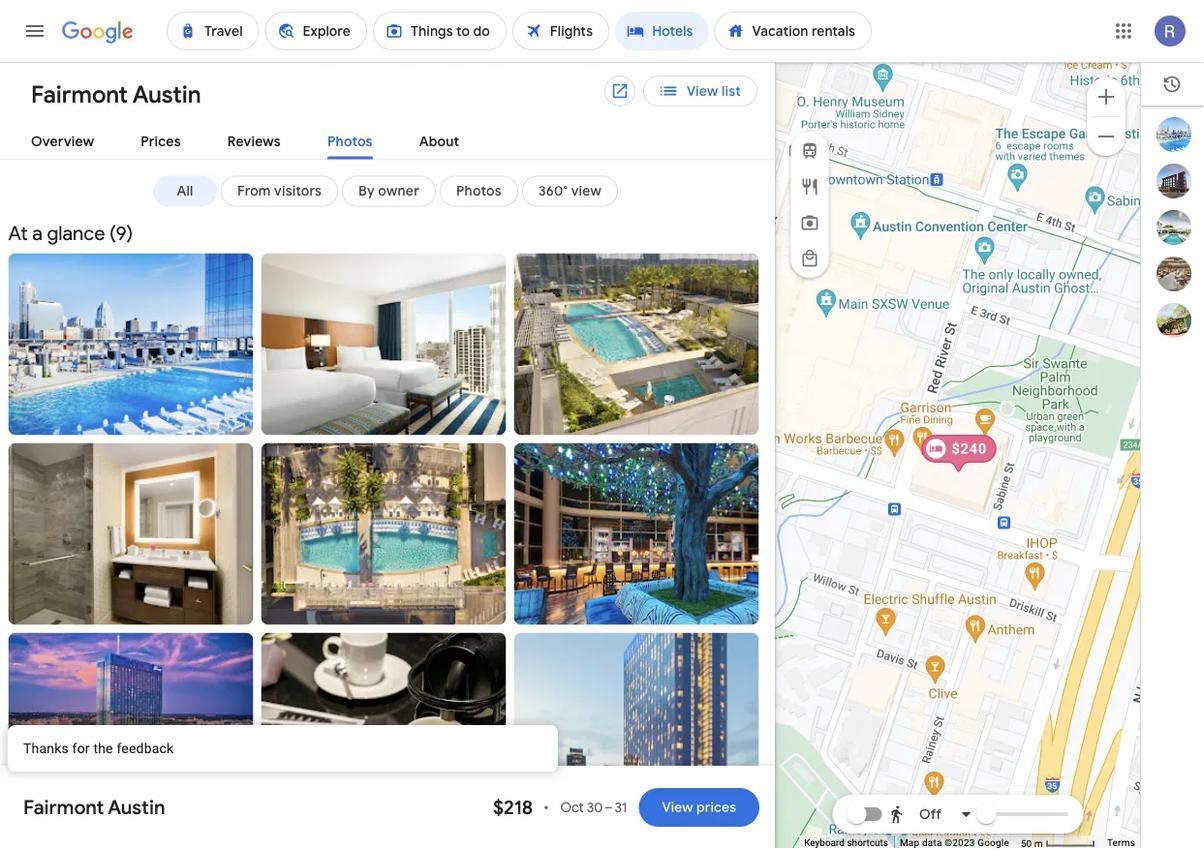 Task type: vqa. For each thing, say whether or not it's contained in the screenshot.
the Zoom out map icon
yes



Task type: describe. For each thing, give the bounding box(es) containing it.
glance
[[47, 221, 105, 246]]

by
[[359, 183, 375, 200]]

keyboard shortcuts
[[804, 838, 888, 849]]

by owner
[[359, 183, 420, 200]]

feedback
[[117, 741, 174, 757]]

$240
[[952, 441, 988, 457]]

view for view prices
[[662, 799, 693, 817]]

photo 7 image
[[8, 633, 253, 815]]

360° view button
[[522, 176, 618, 207]]

0 horizontal spatial photos
[[327, 133, 373, 151]]

overview
[[31, 133, 94, 151]]

map region
[[562, 42, 1204, 850]]

oct
[[561, 799, 584, 817]]

view for view list
[[687, 82, 718, 100]]

(9)
[[110, 221, 133, 246]]

view list button
[[643, 76, 758, 107]]

open fairmont austin in a new tab. image
[[611, 82, 629, 100]]

from
[[237, 183, 271, 200]]

off
[[920, 806, 942, 824]]

austin inside heading
[[133, 80, 201, 109]]

30 – 31
[[587, 799, 627, 817]]

thanks for the feedback
[[23, 741, 174, 757]]

reviews
[[227, 133, 281, 151]]

fairmont inside heading
[[31, 80, 128, 109]]

360° view
[[539, 183, 602, 200]]

for
[[72, 741, 90, 757]]

all button
[[153, 176, 217, 207]]

off button
[[884, 792, 979, 838]]

at
[[8, 221, 28, 246]]

google
[[978, 838, 1010, 849]]

prices
[[697, 799, 736, 817]]

data
[[922, 838, 942, 849]]

map
[[900, 838, 920, 849]]

tab list containing overview
[[0, 118, 775, 160]]

main menu image
[[23, 19, 47, 43]]

photo 5 image
[[261, 443, 506, 626]]

map data ©2023 google
[[900, 838, 1010, 849]]

photo 9 image
[[514, 633, 759, 815]]

owner
[[378, 183, 420, 200]]

prices
[[141, 133, 181, 151]]

photo 8 image
[[261, 633, 506, 815]]

1 vertical spatial fairmont austin
[[23, 796, 165, 820]]



Task type: locate. For each thing, give the bounding box(es) containing it.
photos up by
[[327, 133, 373, 151]]

view list
[[687, 82, 741, 100]]

1 vertical spatial fairmont
[[23, 796, 104, 820]]

1 vertical spatial austin
[[108, 796, 165, 820]]

360°
[[539, 183, 568, 200]]

visitors
[[274, 183, 322, 200]]

photo 3 image
[[514, 253, 759, 436]]

fairmont down for
[[23, 796, 104, 820]]

0 vertical spatial view
[[687, 82, 718, 100]]

list
[[722, 82, 741, 100]]

recently viewed image
[[1163, 75, 1182, 94]]

terms
[[1108, 838, 1136, 849]]

recently viewed element
[[1142, 63, 1204, 106]]

a
[[32, 221, 42, 246]]

view left "prices" at the right of page
[[662, 799, 693, 817]]

photo 1 image
[[8, 253, 253, 436]]

austin up prices
[[133, 80, 201, 109]]

0 vertical spatial austin
[[133, 80, 201, 109]]

1 vertical spatial photos
[[456, 183, 502, 200]]

tab list
[[0, 118, 775, 160]]

from visitors
[[237, 183, 322, 200]]

0 vertical spatial fairmont austin
[[31, 80, 201, 109]]

photo 6 image
[[514, 443, 759, 626]]

about
[[419, 133, 460, 151]]

fairmont austin
[[31, 80, 201, 109], [23, 796, 165, 820]]

all
[[177, 183, 193, 200]]

fairmont
[[31, 80, 128, 109], [23, 796, 104, 820]]

view left "list"
[[687, 82, 718, 100]]

view prices button
[[639, 785, 760, 831]]

shortcuts
[[847, 838, 888, 849]]

fairmont austin up prices
[[31, 80, 201, 109]]

photos down about
[[456, 183, 502, 200]]

the
[[93, 741, 113, 757]]

fairmont austin heading
[[16, 78, 201, 110]]

1 horizontal spatial photos
[[456, 183, 502, 200]]

1 vertical spatial view
[[662, 799, 693, 817]]

fairmont up overview
[[31, 80, 128, 109]]

zoom in map image
[[1095, 85, 1118, 108]]

from visitors button
[[221, 176, 338, 207]]

photos
[[327, 133, 373, 151], [456, 183, 502, 200]]

$218
[[493, 796, 533, 820]]

view prices
[[662, 799, 736, 817]]

photos button
[[440, 176, 518, 207]]

thanks
[[23, 741, 69, 757]]

$240 link
[[922, 435, 997, 475]]

view
[[687, 82, 718, 100], [662, 799, 693, 817]]

list
[[1142, 117, 1204, 338]]

by owner button
[[342, 176, 436, 207]]

keyboard
[[804, 838, 845, 849]]

fairmont austin inside fairmont austin heading
[[31, 80, 201, 109]]

fairmont austin down thanks for the feedback
[[23, 796, 165, 820]]

0 vertical spatial fairmont
[[31, 80, 128, 109]]

austin down feedback
[[108, 796, 165, 820]]

keyboard shortcuts button
[[804, 837, 888, 850]]

terms link
[[1108, 838, 1136, 849]]

at a glance (9)
[[8, 221, 133, 246]]

photo 2 image
[[261, 253, 506, 436]]

•
[[544, 799, 549, 817]]

©2023
[[945, 838, 975, 849]]

photo 4 image
[[8, 443, 253, 626]]

oct 30 – 31
[[561, 799, 627, 817]]

zoom out map image
[[1095, 125, 1118, 148]]

0 vertical spatial photos
[[327, 133, 373, 151]]

photos inside button
[[456, 183, 502, 200]]

view
[[571, 183, 602, 200]]

austin
[[133, 80, 201, 109], [108, 796, 165, 820]]



